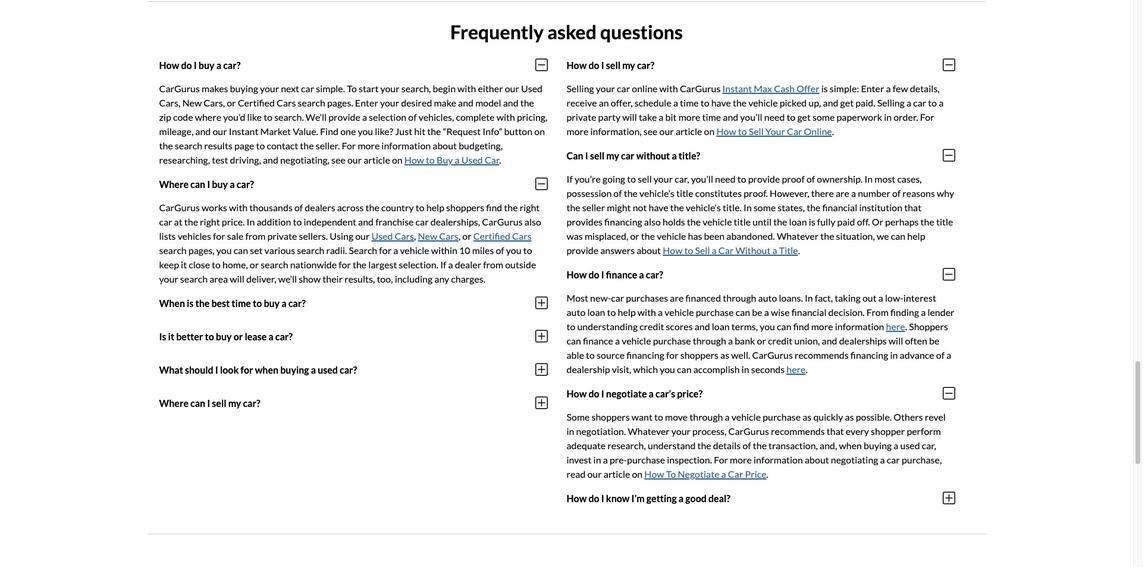 Task type: vqa. For each thing, say whether or not it's contained in the screenshot.
'to' inside "the nissan leaf was an early entrant in the ev space, and it remains a compelling and useful car today. after more than a decade on sale, the car has far more competition now than it did at first, but there's plenty to like about its value and pricing. models from between 2014 and 2016 can be had with a level 3 charging port, too, so you won't be stuck waiting for long periods at charging stations."
no



Task type: locate. For each thing, give the bounding box(es) containing it.
1 vertical spatial my
[[607, 150, 620, 161]]

0 horizontal spatial here
[[787, 364, 806, 375]]

my for where can i sell my car?
[[228, 397, 241, 409]]

dealerships,
[[431, 216, 480, 228]]

can up price? at right bottom
[[677, 364, 692, 375]]

used
[[521, 83, 543, 94], [462, 154, 483, 166], [372, 231, 393, 242]]

selling inside is simple: enter a few details, receive an offer, schedule a time to have the vehicle picked up, and get paid. selling a car to a private party will take a bit more time and you'll need to get some paperwork in order. for more information, see our article on
[[878, 97, 905, 109]]

provide
[[329, 111, 361, 123], [749, 173, 780, 185], [567, 245, 599, 256]]

how to sell a car without a title link
[[663, 245, 799, 256]]

loan inside if you're going to sell your car, you'll need to provide proof of ownership. in most cases, possession of the vehicle's title constitutes proof. however, there are a number of reasons why the seller might not have the vehicle's title. in some states, the financial institution that provides financing also holds the vehicle title until the loan is fully paid off. or perhaps the title was misplaced, or the vehicle has been abandoned. whatever the situation, we can help provide answers about
[[790, 216, 807, 228]]

keep
[[159, 259, 179, 270]]

of inside . shoppers can finance a vehicle purchase through a bank or credit union, and dealerships will often be able to source financing for shoppers as well. cargurus recommends financing in advance of a dealership visit, which you can accomplish in seconds
[[937, 350, 945, 361]]

1 horizontal spatial for
[[714, 454, 728, 466]]

1 horizontal spatial whatever
[[777, 231, 819, 242]]

visit,
[[612, 364, 632, 375]]

article down pre-
[[604, 469, 631, 480]]

1 horizontal spatial my
[[607, 150, 620, 161]]

i for how do i sell my car?
[[602, 59, 605, 71]]

accomplish
[[694, 364, 740, 375]]

across
[[337, 202, 364, 213]]

vehicle up scores at bottom
[[665, 307, 694, 318]]

my up online
[[623, 59, 636, 71]]

about down and, at the bottom right
[[805, 454, 830, 466]]

1 vertical spatial car,
[[922, 440, 937, 451]]

vehicle down holds
[[657, 231, 687, 242]]

on
[[535, 126, 545, 137], [704, 126, 715, 137], [392, 154, 403, 166], [632, 469, 643, 480]]

we'll
[[278, 273, 297, 285]]

why
[[937, 188, 955, 199]]

is right offer
[[822, 83, 828, 94]]

1 horizontal spatial if
[[567, 173, 573, 185]]

or inside dropdown button
[[234, 331, 243, 342]]

1 vertical spatial minus square image
[[535, 177, 548, 191]]

through up the terms,
[[723, 292, 757, 304]]

sell for your
[[749, 126, 764, 137]]

0 vertical spatial here link
[[887, 321, 906, 332]]

0 horizontal spatial right
[[200, 216, 220, 228]]

how for how to negotiate a car price .
[[645, 469, 665, 480]]

credit left union,
[[768, 335, 793, 347]]

1 vertical spatial you'll
[[691, 173, 714, 185]]

finance down the understanding
[[583, 335, 614, 347]]

that up and, at the bottom right
[[827, 426, 844, 437]]

2 horizontal spatial my
[[623, 59, 636, 71]]

how for how do i buy a car?
[[159, 59, 179, 71]]

financial up paid
[[823, 202, 858, 213]]

do inside 'dropdown button'
[[589, 59, 600, 71]]

start
[[359, 83, 379, 94]]

0 vertical spatial it
[[181, 259, 187, 270]]

sell left your
[[749, 126, 764, 137]]

of inside used cars , new cars , or certified cars search pages, you can set various search radii. search for a vehicle within 10 miles of you to keep it close to home, or search nationwide for the largest selection. if a dealer from outside your search area will deliver, we'll show their results, too, including any charges.
[[496, 245, 505, 256]]

from up set
[[245, 231, 266, 242]]

if
[[567, 173, 573, 185], [441, 259, 447, 270]]

can up able
[[567, 335, 581, 347]]

0 horizontal spatial cars,
[[159, 97, 181, 109]]

our right read
[[588, 469, 602, 480]]

wise
[[771, 307, 790, 318]]

more inside cargurus makes buying your next car simple. to start your search, begin with either our used cars, new cars, or certified cars search pages. enter your desired make and model and the zip code where you'd like to search. we'll provide a selection of vehicles, complete with pricing, mileage, and our instant market value. find one you like? just hit the "request info" button on the search results page to contact the seller. for more information about budgeting, researching, test driving, and negotiating, see our article on
[[358, 140, 380, 151]]

taking
[[835, 292, 861, 304]]

perhaps
[[886, 216, 919, 228]]

plus square image for used
[[535, 363, 548, 377]]

and down "across"
[[358, 216, 374, 228]]

0 vertical spatial help
[[427, 202, 445, 213]]

1 horizontal spatial new
[[418, 231, 438, 242]]

when is the best time to buy a car? button
[[159, 286, 548, 320]]

vehicle
[[749, 97, 778, 109], [703, 216, 732, 228], [657, 231, 687, 242], [400, 245, 430, 256], [665, 307, 694, 318], [622, 335, 651, 347], [732, 411, 761, 423]]

1 vertical spatial used
[[462, 154, 483, 166]]

do inside "dropdown button"
[[589, 388, 600, 399]]

either
[[478, 83, 503, 94]]

0 vertical spatial is
[[822, 83, 828, 94]]

best
[[212, 297, 230, 309]]

do for buy
[[181, 59, 192, 71]]

the inside is simple: enter a few details, receive an offer, schedule a time to have the vehicle picked up, and get paid. selling a car to a private party will take a bit more time and you'll need to get some paperwork in order. for more information, see our article on
[[733, 97, 747, 109]]

asked
[[548, 20, 597, 43]]

you up home,
[[217, 245, 232, 256]]

2 also from the left
[[644, 216, 661, 228]]

the down instant max cash offer link
[[733, 97, 747, 109]]

2 horizontal spatial shoppers
[[681, 350, 719, 361]]

through inside most new-car purchases are financed through auto loans. in fact, taking out a low-interest auto loan to help with a vehicle purchase can be a wise financial decision. from finding a lender to understanding credit scores and loan terms, you can find more information
[[723, 292, 757, 304]]

0 vertical spatial here
[[887, 321, 906, 332]]

0 horizontal spatial it
[[168, 331, 174, 342]]

i inside dropdown button
[[602, 269, 605, 280]]

1 , from the left
[[414, 231, 416, 242]]

1 horizontal spatial selling
[[878, 97, 905, 109]]

1 horizontal spatial about
[[637, 245, 661, 256]]

or left the lease
[[234, 331, 243, 342]]

0 horizontal spatial information
[[382, 140, 431, 151]]

1 vertical spatial provide
[[749, 173, 780, 185]]

how for how to sell a car without a title .
[[663, 245, 683, 256]]

the up not
[[624, 188, 638, 199]]

1 vertical spatial to
[[666, 469, 676, 480]]

i for what should i look for when buying a used car?
[[215, 364, 218, 375]]

1 also from the left
[[525, 216, 542, 228]]

a inside dropdown button
[[311, 364, 316, 375]]

car inside most new-car purchases are financed through auto loans. in fact, taking out a low-interest auto loan to help with a vehicle purchase can be a wise financial decision. from finding a lender to understanding credit scores and loan terms, you can find more information
[[611, 292, 624, 304]]

more up union,
[[812, 321, 834, 332]]

0 horizontal spatial will
[[230, 273, 245, 285]]

also down not
[[644, 216, 661, 228]]

title up holds
[[677, 188, 694, 199]]

look
[[220, 364, 239, 375]]

i for how do i buy a car?
[[194, 59, 197, 71]]

0 vertical spatial about
[[433, 140, 457, 151]]

sell down without
[[638, 173, 652, 185]]

of inside cargurus makes buying your next car simple. to start your search, begin with either our used cars, new cars, or certified cars search pages. enter your desired make and model and the zip code where you'd like to search. we'll provide a selection of vehicles, complete with pricing, mileage, and our instant market value. find one you like? just hit the "request info" button on the search results page to contact the seller. for more information about budgeting, researching, test driving, and negotiating, see our article on
[[408, 111, 417, 123]]

minus square image up why
[[943, 148, 956, 163]]

do down dealership
[[589, 388, 600, 399]]

where for where can i sell my car?
[[159, 397, 189, 409]]

0 vertical spatial recommends
[[795, 350, 849, 361]]

how up can i sell my car without a title? dropdown button at the top
[[717, 126, 737, 137]]

0 vertical spatial private
[[567, 111, 597, 123]]

car? down we'll
[[288, 297, 306, 309]]

1 horizontal spatial to
[[666, 469, 676, 480]]

purchase,
[[902, 454, 942, 466]]

my for how do i sell my car?
[[623, 59, 636, 71]]

to up dealership
[[586, 350, 595, 361]]

article inside cargurus makes buying your next car simple. to start your search, begin with either our used cars, new cars, or certified cars search pages. enter your desired make and model and the zip code where you'd like to search. we'll provide a selection of vehicles, complete with pricing, mileage, and our instant market value. find one you like? just hit the "request info" button on the search results page to contact the seller. for more information about budgeting, researching, test driving, and negotiating, see our article on
[[364, 154, 390, 166]]

1 vertical spatial used
[[901, 440, 921, 451]]

1 horizontal spatial loan
[[712, 321, 730, 332]]

when up the negotiating
[[839, 440, 862, 451]]

car left purchase,
[[887, 454, 900, 466]]

is inside is simple: enter a few details, receive an offer, schedule a time to have the vehicle picked up, and get paid. selling a car to a private party will take a bit more time and you'll need to get some paperwork in order. for more information, see our article on
[[822, 83, 828, 94]]

0 horizontal spatial article
[[364, 154, 390, 166]]

here right seconds
[[787, 364, 806, 375]]

search,
[[402, 83, 431, 94]]

negotiating
[[831, 454, 879, 466]]

0 vertical spatial where
[[159, 178, 189, 190]]

the up 'results,'
[[353, 259, 367, 270]]

2 vertical spatial buying
[[864, 440, 892, 451]]

certified inside used cars , new cars , or certified cars search pages, you can set various search radii. search for a vehicle within 10 miles of you to keep it close to home, or search nationwide for the largest selection. if a dealer from outside your search area will deliver, we'll show their results, too, including any charges.
[[474, 231, 511, 242]]

0 horizontal spatial to
[[347, 83, 357, 94]]

car inside some shoppers want to move through a vehicle purchase as quickly as possible. others revel in negotiation. whatever your process, cargurus recommends that every shopper perform adequate research, understand the details of the transaction, and, when buying a used car, invest in a pre-purchase inspection. for more information about negotiating a car purchase, read our article on
[[887, 454, 900, 466]]

code
[[173, 111, 193, 123]]

on inside some shoppers want to move through a vehicle purchase as quickly as possible. others revel in negotiation. whatever your process, cargurus recommends that every shopper perform adequate research, understand the details of the transaction, and, when buying a used car, invest in a pre-purchase inspection. for more information about negotiating a car purchase, read our article on
[[632, 469, 643, 480]]

car, down perform
[[922, 440, 937, 451]]

minus square image inside can i sell my car without a title? dropdown button
[[943, 148, 956, 163]]

with inside most new-car purchases are financed through auto loans. in fact, taking out a low-interest auto loan to help with a vehicle purchase can be a wise financial decision. from finding a lender to understanding credit scores and loan terms, you can find more information
[[638, 307, 656, 318]]

.
[[832, 126, 835, 137], [500, 154, 502, 166], [799, 245, 801, 256], [906, 321, 908, 332], [806, 364, 808, 375], [767, 469, 769, 480]]

1 vertical spatial when
[[839, 440, 862, 451]]

i'm
[[632, 493, 645, 504]]

cars up search.
[[277, 97, 296, 109]]

cargurus inside cargurus makes buying your next car simple. to start your search, begin with either our used cars, new cars, or certified cars search pages. enter your desired make and model and the zip code where you'd like to search. we'll provide a selection of vehicles, complete with pricing, mileage, and our instant market value. find one you like? just hit the "request info" button on the search results page to contact the seller. for more information about budgeting, researching, test driving, and negotiating, see our article on
[[159, 83, 200, 94]]

new inside cargurus makes buying your next car simple. to start your search, begin with either our used cars, new cars, or certified cars search pages. enter your desired make and model and the zip code where you'd like to search. we'll provide a selection of vehicles, complete with pricing, mileage, and our instant market value. find one you like? just hit the "request info" button on the search results page to contact the seller. for more information about budgeting, researching, test driving, and negotiating, see our article on
[[182, 97, 202, 109]]

process,
[[693, 426, 727, 437]]

you right which
[[660, 364, 676, 375]]

0 vertical spatial enter
[[861, 83, 885, 94]]

that inside some shoppers want to move through a vehicle purchase as quickly as possible. others revel in negotiation. whatever your process, cargurus recommends that every shopper perform adequate research, understand the details of the transaction, and, when buying a used car, invest in a pre-purchase inspection. for more information about negotiating a car purchase, read our article on
[[827, 426, 844, 437]]

for inside is simple: enter a few details, receive an offer, schedule a time to have the vehicle picked up, and get paid. selling a car to a private party will take a bit more time and you'll need to get some paperwork in order. for more information, see our article on
[[921, 111, 935, 123]]

0 horizontal spatial are
[[670, 292, 684, 304]]

is it better to buy or lease a car? button
[[159, 320, 548, 353]]

lease
[[245, 331, 267, 342]]

when is the best time to buy a car?
[[159, 297, 306, 309]]

title
[[677, 188, 694, 199], [734, 216, 751, 228], [937, 216, 954, 228]]

able
[[567, 350, 584, 361]]

i left negotiate
[[602, 388, 605, 399]]

1 horizontal spatial time
[[680, 97, 699, 109]]

1 vertical spatial help
[[908, 231, 926, 242]]

see down seller.
[[332, 154, 346, 166]]

1 vertical spatial be
[[930, 335, 940, 347]]

also inside cargurus works with thousands of dealers across the country to help shoppers find the right car at the right price. in addition to independent and franchise car dealerships, cargurus also lists vehicles for sale from private sellers. using our
[[525, 216, 542, 228]]

a inside if you're going to sell your car, you'll need to provide proof of ownership. in most cases, possession of the vehicle's title constitutes proof. however, there are a number of reasons why the seller might not have the vehicle's title. in some states, the financial institution that provides financing also holds the vehicle title until the loan is fully paid off. or perhaps the title was misplaced, or the vehicle has been abandoned. whatever the situation, we can help provide answers about
[[852, 188, 856, 199]]

what should i look for when buying a used car?
[[159, 364, 357, 375]]

and,
[[820, 440, 838, 451]]

0 horizontal spatial title
[[677, 188, 694, 199]]

or
[[872, 216, 884, 228]]

sell
[[606, 59, 621, 71], [590, 150, 605, 161], [638, 173, 652, 185], [212, 397, 227, 409]]

buying inside dropdown button
[[280, 364, 309, 375]]

dealers
[[305, 202, 335, 213]]

is right when
[[187, 297, 194, 309]]

our inside some shoppers want to move through a vehicle purchase as quickly as possible. others revel in negotiation. whatever your process, cargurus recommends that every shopper perform adequate research, understand the details of the transaction, and, when buying a used car, invest in a pre-purchase inspection. for more information about negotiating a car purchase, read our article on
[[588, 469, 602, 480]]

a left bit
[[659, 111, 664, 123]]

buying inside cargurus makes buying your next car simple. to start your search, begin with either our used cars, new cars, or certified cars search pages. enter your desired make and model and the zip code where you'd like to search. we'll provide a selection of vehicles, complete with pricing, mileage, and our instant market value. find one you like? just hit the "request info" button on the search results page to contact the seller. for more information about budgeting, researching, test driving, and negotiating, see our article on
[[230, 83, 258, 94]]

0 vertical spatial need
[[765, 111, 785, 123]]

through up process,
[[690, 411, 723, 423]]

minus square image up revel in the right of the page
[[943, 386, 956, 401]]

. down simple:
[[832, 126, 835, 137]]

1 horizontal spatial enter
[[861, 83, 885, 94]]

for
[[921, 111, 935, 123], [342, 140, 356, 151], [714, 454, 728, 466]]

here link right seconds
[[787, 364, 806, 375]]

i inside "dropdown button"
[[602, 388, 605, 399]]

selling down the "few" at the right of page
[[878, 97, 905, 109]]

1 horizontal spatial private
[[567, 111, 597, 123]]

it right keep on the top left of the page
[[181, 259, 187, 270]]

information down just
[[382, 140, 431, 151]]

to down has
[[685, 245, 694, 256]]

to up proof. on the top right of page
[[738, 173, 747, 185]]

for
[[213, 231, 225, 242], [379, 245, 392, 256], [339, 259, 351, 270], [667, 350, 679, 361], [241, 364, 253, 375]]

2 where from the top
[[159, 397, 189, 409]]

works
[[202, 202, 227, 213]]

instant max cash offer link
[[723, 83, 820, 94]]

credit inside most new-car purchases are financed through auto loans. in fact, taking out a low-interest auto loan to help with a vehicle purchase can be a wise financial decision. from finding a lender to understanding credit scores and loan terms, you can find more information
[[640, 321, 664, 332]]

how inside dropdown button
[[567, 269, 587, 280]]

as up every
[[845, 411, 854, 423]]

the down process,
[[698, 440, 712, 451]]

any
[[435, 273, 449, 285]]

is
[[159, 331, 166, 342]]

paperwork
[[837, 111, 883, 123]]

1 vertical spatial time
[[703, 111, 721, 123]]

search up we'll
[[298, 97, 325, 109]]

and down 'where'
[[195, 126, 211, 137]]

1 horizontal spatial buying
[[280, 364, 309, 375]]

1 horizontal spatial as
[[803, 411, 812, 423]]

1 horizontal spatial from
[[483, 259, 504, 270]]

1 vertical spatial find
[[794, 321, 810, 332]]

0 horizontal spatial sell
[[695, 245, 710, 256]]

0 horizontal spatial some
[[754, 202, 776, 213]]

0 horizontal spatial is
[[187, 297, 194, 309]]

inspection.
[[667, 454, 712, 466]]

0 vertical spatial be
[[752, 307, 763, 318]]

my down look
[[228, 397, 241, 409]]

move
[[665, 411, 688, 423]]

1 vertical spatial will
[[230, 273, 245, 285]]

vehicle inside some shoppers want to move through a vehicle purchase as quickly as possible. others revel in negotiation. whatever your process, cargurus recommends that every shopper perform adequate research, understand the details of the transaction, and, when buying a used car, invest in a pre-purchase inspection. for more information about negotiating a car purchase, read our article on
[[732, 411, 761, 423]]

offer
[[797, 83, 820, 94]]

i up new-
[[602, 269, 605, 280]]

enter down 'start'
[[355, 97, 378, 109]]

1 where from the top
[[159, 178, 189, 190]]

your up an
[[596, 83, 615, 94]]

1 vertical spatial where
[[159, 397, 189, 409]]

used inside some shoppers want to move through a vehicle purchase as quickly as possible. others revel in negotiation. whatever your process, cargurus recommends that every shopper perform adequate research, understand the details of the transaction, and, when buying a used car, invest in a pre-purchase inspection. for more information about negotiating a car purchase, read our article on
[[901, 440, 921, 451]]

for inside cargurus makes buying your next car simple. to start your search, begin with either our used cars, new cars, or certified cars search pages. enter your desired make and model and the zip code where you'd like to search. we'll provide a selection of vehicles, complete with pricing, mileage, and our instant market value. find one you like? just hit the "request info" button on the search results page to contact the seller. for more information about budgeting, researching, test driving, and negotiating, see our article on
[[342, 140, 356, 151]]

1 vertical spatial it
[[168, 331, 174, 342]]

car? inside dropdown button
[[340, 364, 357, 375]]

minus square image
[[535, 58, 548, 72], [943, 148, 956, 163], [943, 267, 956, 282], [943, 386, 956, 401]]

article inside some shoppers want to move through a vehicle purchase as quickly as possible. others revel in negotiation. whatever your process, cargurus recommends that every shopper perform adequate research, understand the details of the transaction, and, when buying a used car, invest in a pre-purchase inspection. for more information about negotiating a car purchase, read our article on
[[604, 469, 631, 480]]

until
[[753, 216, 772, 228]]

0 vertical spatial car,
[[675, 173, 690, 185]]

0 horizontal spatial as
[[721, 350, 730, 361]]

decision.
[[829, 307, 865, 318]]

2 horizontal spatial loan
[[790, 216, 807, 228]]

is it better to buy or lease a car?
[[159, 331, 293, 342]]

car? inside dropdown button
[[646, 269, 664, 280]]

lender
[[928, 307, 955, 318]]

do inside dropdown button
[[589, 269, 600, 280]]

more
[[679, 111, 701, 123], [567, 126, 589, 137], [358, 140, 380, 151], [812, 321, 834, 332], [730, 454, 752, 466]]

in inside most new-car purchases are financed through auto loans. in fact, taking out a low-interest auto loan to help with a vehicle purchase can be a wise financial decision. from finding a lender to understanding credit scores and loan terms, you can find more information
[[805, 292, 813, 304]]

country
[[381, 202, 414, 213]]

right down works
[[200, 216, 220, 228]]

how do i know i'm getting a good deal? button
[[567, 482, 956, 515]]

about right the answers
[[637, 245, 661, 256]]

enter inside is simple: enter a few details, receive an offer, schedule a time to have the vehicle picked up, and get paid. selling a car to a private party will take a bit more time and you'll need to get some paperwork in order. for more information, see our article on
[[861, 83, 885, 94]]

we
[[877, 231, 890, 242]]

i up an
[[602, 59, 605, 71]]

vehicle inside used cars , new cars , or certified cars search pages, you can set various search radii. search for a vehicle within 10 miles of you to keep it close to home, or search nationwide for the largest selection. if a dealer from outside your search area will deliver, we'll show their results, too, including any charges.
[[400, 245, 430, 256]]

cargurus works with thousands of dealers across the country to help shoppers find the right car at the right price. in addition to independent and franchise car dealerships, cargurus also lists vehicles for sale from private sellers. using our
[[159, 202, 542, 242]]

through inside some shoppers want to move through a vehicle purchase as quickly as possible. others revel in negotiation. whatever your process, cargurus recommends that every shopper perform adequate research, understand the details of the transaction, and, when buying a used car, invest in a pre-purchase inspection. for more information about negotiating a car purchase, read our article on
[[690, 411, 723, 423]]

in down well.
[[742, 364, 750, 375]]

can down sale
[[234, 245, 248, 256]]

miles
[[472, 245, 494, 256]]

financing down might
[[605, 216, 643, 228]]

sell right can
[[590, 150, 605, 161]]

2 vertical spatial is
[[187, 297, 194, 309]]

see inside cargurus makes buying your next car simple. to start your search, begin with either our used cars, new cars, or certified cars search pages. enter your desired make and model and the zip code where you'd like to search. we'll provide a selection of vehicles, complete with pricing, mileage, and our instant market value. find one you like? just hit the "request info" button on the search results page to contact the seller. for more information about budgeting, researching, test driving, and negotiating, see our article on
[[332, 154, 346, 166]]

2 cars, from the left
[[204, 97, 225, 109]]

scores
[[666, 321, 693, 332]]

minus square image
[[943, 58, 956, 72], [535, 177, 548, 191]]

however,
[[770, 188, 810, 199]]

your inside some shoppers want to move through a vehicle purchase as quickly as possible. others revel in negotiation. whatever your process, cargurus recommends that every shopper perform adequate research, understand the details of the transaction, and, when buying a used car, invest in a pre-purchase inspection. for more information about negotiating a car purchase, read our article on
[[672, 426, 691, 437]]

0 vertical spatial to
[[347, 83, 357, 94]]

car? up purchases
[[646, 269, 664, 280]]

1 horizontal spatial have
[[712, 97, 731, 109]]

1 horizontal spatial right
[[520, 202, 540, 213]]

purchase inside most new-car purchases are financed through auto loans. in fact, taking out a low-interest auto loan to help with a vehicle purchase can be a wise financial decision. from finding a lender to understanding credit scores and loan terms, you can find more information
[[696, 307, 734, 318]]

shoppers up negotiation.
[[592, 411, 630, 423]]

0 vertical spatial find
[[486, 202, 503, 213]]

2 vertical spatial provide
[[567, 245, 599, 256]]

how up zip at the top of the page
[[159, 59, 179, 71]]

of right proof
[[807, 173, 816, 185]]

car up offer,
[[617, 83, 630, 94]]

2 horizontal spatial is
[[822, 83, 828, 94]]

with up price.
[[229, 202, 248, 213]]

that inside if you're going to sell your car, you'll need to provide proof of ownership. in most cases, possession of the vehicle's title constitutes proof. however, there are a number of reasons why the seller might not have the vehicle's title. in some states, the financial institution that provides financing also holds the vehicle title until the loan is fully paid off. or perhaps the title was misplaced, or the vehicle has been abandoned. whatever the situation, we can help provide answers about
[[905, 202, 922, 213]]

at
[[174, 216, 183, 228]]

makes
[[202, 83, 228, 94]]

2 vertical spatial information
[[754, 454, 803, 466]]

without
[[736, 245, 771, 256]]

i for how do i know i'm getting a good deal?
[[602, 493, 605, 504]]

are inside most new-car purchases are financed through auto loans. in fact, taking out a low-interest auto loan to help with a vehicle purchase can be a wise financial decision. from finding a lender to understanding credit scores and loan terms, you can find more information
[[670, 292, 684, 304]]

more inside some shoppers want to move through a vehicle purchase as quickly as possible. others revel in negotiation. whatever your process, cargurus recommends that every shopper perform adequate research, understand the details of the transaction, and, when buying a used car, invest in a pre-purchase inspection. for more information about negotiating a car purchase, read our article on
[[730, 454, 752, 466]]

cars up within at the top left of the page
[[439, 231, 459, 242]]

minus square image for is simple: enter a few details, receive an offer, schedule a time to have the vehicle picked up, and get paid. selling a car to a private party will take a bit more time and you'll need to get some paperwork in order. for more information, see our article on
[[943, 58, 956, 72]]

1 vertical spatial private
[[267, 231, 297, 242]]

read
[[567, 469, 586, 480]]

for left sale
[[213, 231, 225, 242]]

2 horizontal spatial for
[[921, 111, 935, 123]]

or up 10
[[463, 231, 472, 242]]

cargurus
[[159, 83, 200, 94], [680, 83, 721, 94], [159, 202, 200, 213], [482, 216, 523, 228], [753, 350, 793, 361], [729, 426, 770, 437]]

or inside . shoppers can finance a vehicle purchase through a bank or credit union, and dealerships will often be able to source financing for shoppers as well. cargurus recommends financing in advance of a dealership visit, which you can accomplish in seconds
[[757, 335, 767, 347]]

to down inspection. in the bottom of the page
[[666, 469, 676, 480]]

0 vertical spatial you'll
[[741, 111, 763, 123]]

2 vertical spatial used
[[372, 231, 393, 242]]

a down ownership. at the right of the page
[[852, 188, 856, 199]]

1 horizontal spatial when
[[839, 440, 862, 451]]

private inside cargurus works with thousands of dealers across the country to help shoppers find the right car at the right price. in addition to independent and franchise car dealerships, cargurus also lists vehicles for sale from private sellers. using our
[[267, 231, 297, 242]]

their
[[323, 273, 343, 285]]

car for how to sell a car without a title .
[[719, 245, 734, 256]]

plus square image
[[535, 296, 548, 310], [535, 363, 548, 377], [535, 396, 548, 410], [943, 491, 956, 505]]

i inside dropdown button
[[215, 364, 218, 375]]

1 vertical spatial see
[[332, 154, 346, 166]]

one
[[341, 126, 356, 137]]

in left "fact,"
[[805, 292, 813, 304]]

,
[[414, 231, 416, 242], [459, 231, 461, 242]]

1 vertical spatial selling
[[878, 97, 905, 109]]

0 horizontal spatial selling
[[567, 83, 594, 94]]

car for how to negotiate a car price .
[[728, 469, 744, 480]]

and inside cargurus works with thousands of dealers across the country to help shoppers find the right car at the right price. in addition to independent and franchise car dealerships, cargurus also lists vehicles for sale from private sellers. using our
[[358, 216, 374, 228]]

0 vertical spatial shoppers
[[446, 202, 485, 213]]

0 vertical spatial article
[[676, 126, 703, 137]]

loan down new-
[[588, 307, 606, 318]]

1 horizontal spatial see
[[644, 126, 658, 137]]

a up order.
[[907, 97, 912, 109]]

in down 'some' on the bottom
[[567, 426, 575, 437]]

on inside is simple: enter a few details, receive an offer, schedule a time to have the vehicle picked up, and get paid. selling a car to a private party will take a bit more time and you'll need to get some paperwork in order. for more information, see our article on
[[704, 126, 715, 137]]

loan
[[790, 216, 807, 228], [588, 307, 606, 318], [712, 321, 730, 332]]

if inside used cars , new cars , or certified cars search pages, you can set various search radii. search for a vehicle within 10 miles of you to keep it close to home, or search nationwide for the largest selection. if a dealer from outside your search area will deliver, we'll show their results, too, including any charges.
[[441, 259, 447, 270]]

used
[[318, 364, 338, 375], [901, 440, 921, 451]]

will inside . shoppers can finance a vehicle purchase through a bank or credit union, and dealerships will often be able to source financing for shoppers as well. cargurus recommends financing in advance of a dealership visit, which you can accomplish in seconds
[[889, 335, 904, 347]]

2 vertical spatial my
[[228, 397, 241, 409]]

sell inside 'dropdown button'
[[606, 59, 621, 71]]

finance for can
[[583, 335, 614, 347]]

0 horizontal spatial ,
[[414, 231, 416, 242]]

plus square image inside what should i look for when buying a used car? dropdown button
[[535, 363, 548, 377]]

minus square image for some shoppers want to move through a vehicle purchase as quickly as possible. others revel in negotiation. whatever your process, cargurus recommends that every shopper perform adequate research, understand the details of the transaction, and, when buying a used car, invest in a pre-purchase inspection. for more information about negotiating a car purchase, read our article on
[[943, 386, 956, 401]]

you inside . shoppers can finance a vehicle purchase through a bank or credit union, and dealerships will often be able to source financing for shoppers as well. cargurus recommends financing in advance of a dealership visit, which you can accomplish in seconds
[[660, 364, 676, 375]]

help inside cargurus works with thousands of dealers across the country to help shoppers find the right car at the right price. in addition to independent and franchise car dealerships, cargurus also lists vehicles for sale from private sellers. using our
[[427, 202, 445, 213]]

search
[[349, 245, 378, 256]]

shoppers up accomplish
[[681, 350, 719, 361]]

not
[[633, 202, 647, 213]]

1 horizontal spatial used
[[901, 440, 921, 451]]

for inside dropdown button
[[241, 364, 253, 375]]

0 vertical spatial from
[[245, 231, 266, 242]]

in right the title.
[[744, 202, 752, 213]]

for down scores at bottom
[[667, 350, 679, 361]]

in left order.
[[885, 111, 892, 123]]

whatever inside if you're going to sell your car, you'll need to provide proof of ownership. in most cases, possession of the vehicle's title constitutes proof. however, there are a number of reasons why the seller might not have the vehicle's title. in some states, the financial institution that provides financing also holds the vehicle title until the loan is fully paid off. or perhaps the title was misplaced, or the vehicle has been abandoned. whatever the situation, we can help provide answers about
[[777, 231, 819, 242]]

finance inside dropdown button
[[606, 269, 638, 280]]

car, inside if you're going to sell your car, you'll need to provide proof of ownership. in most cases, possession of the vehicle's title constitutes proof. however, there are a number of reasons why the seller might not have the vehicle's title. in some states, the financial institution that provides financing also holds the vehicle title until the loan is fully paid off. or perhaps the title was misplaced, or the vehicle has been abandoned. whatever the situation, we can help provide answers about
[[675, 173, 690, 185]]

how to buy a used car link
[[405, 154, 500, 166]]

fact,
[[815, 292, 833, 304]]

1 horizontal spatial used
[[462, 154, 483, 166]]

when down the lease
[[255, 364, 279, 375]]

going
[[603, 173, 626, 185]]

0 horizontal spatial help
[[427, 202, 445, 213]]

institution
[[860, 202, 903, 213]]

1 horizontal spatial minus square image
[[943, 58, 956, 72]]

search down close
[[180, 273, 208, 285]]

advance
[[900, 350, 935, 361]]

2 horizontal spatial used
[[521, 83, 543, 94]]

about up buy on the left of the page
[[433, 140, 457, 151]]

where can i sell my car? button
[[159, 386, 548, 420]]

cargurus inside some shoppers want to move through a vehicle purchase as quickly as possible. others revel in negotiation. whatever your process, cargurus recommends that every shopper perform adequate research, understand the details of the transaction, and, when buying a used car, invest in a pre-purchase inspection. for more information about negotiating a car purchase, read our article on
[[729, 426, 770, 437]]

frequently asked questions
[[451, 20, 683, 43]]

within
[[431, 245, 458, 256]]

minus square image inside how do i buy a car? dropdown button
[[535, 58, 548, 72]]

bit
[[666, 111, 677, 123]]

a inside "dropdown button"
[[649, 388, 654, 399]]

0 vertical spatial information
[[382, 140, 431, 151]]

1 vertical spatial whatever
[[628, 426, 670, 437]]

can down wise
[[777, 321, 792, 332]]

0 horizontal spatial private
[[267, 231, 297, 242]]

transaction,
[[769, 440, 818, 451]]



Task type: describe. For each thing, give the bounding box(es) containing it.
the down states,
[[774, 216, 788, 228]]

desired
[[401, 97, 432, 109]]

and up complete
[[458, 97, 474, 109]]

market
[[260, 126, 291, 137]]

understand
[[648, 440, 696, 451]]

the down not
[[641, 231, 655, 242]]

certified inside cargurus makes buying your next car simple. to start your search, begin with either our used cars, new cars, or certified cars search pages. enter your desired make and model and the zip code where you'd like to search. we'll provide a selection of vehicles, complete with pricing, mileage, and our instant market value. find one you like? just hit the "request info" button on the search results page to contact the seller. for more information about budgeting, researching, test driving, and negotiating, see our article on
[[238, 97, 275, 109]]

seller
[[583, 202, 605, 213]]

a down driving,
[[230, 178, 235, 190]]

to inside some shoppers want to move through a vehicle purchase as quickly as possible. others revel in negotiation. whatever your process, cargurus recommends that every shopper perform adequate research, understand the details of the transaction, and, when buying a used car, invest in a pre-purchase inspection. for more information about negotiating a car purchase, read our article on
[[655, 411, 664, 423]]

value.
[[293, 126, 318, 137]]

lists
[[159, 231, 176, 242]]

financial inside if you're going to sell your car, you'll need to provide proof of ownership. in most cases, possession of the vehicle's title constitutes proof. however, there are a number of reasons why the seller might not have the vehicle's title. in some states, the financial institution that provides financing also holds the vehicle title until the loan is fully paid off. or perhaps the title was misplaced, or the vehicle has been abandoned. whatever the situation, we can help provide answers about
[[823, 202, 858, 213]]

on down just
[[392, 154, 403, 166]]

1 horizontal spatial vehicle's
[[686, 202, 721, 213]]

i for where can i buy a car?
[[207, 178, 210, 190]]

0 vertical spatial selling
[[567, 83, 594, 94]]

can down should
[[190, 397, 205, 409]]

do for know
[[589, 493, 600, 504]]

car up new cars link
[[416, 216, 429, 228]]

see inside is simple: enter a few details, receive an offer, schedule a time to have the vehicle picked up, and get paid. selling a car to a private party will take a bit more time and you'll need to get some paperwork in order. for more information, see our article on
[[644, 126, 658, 137]]

car? inside 'dropdown button'
[[637, 59, 655, 71]]

2 horizontal spatial as
[[845, 411, 854, 423]]

can down researching,
[[190, 178, 205, 190]]

the right perhaps
[[921, 216, 935, 228]]

can inside if you're going to sell your car, you'll need to provide proof of ownership. in most cases, possession of the vehicle's title constitutes proof. however, there are a number of reasons why the seller might not have the vehicle's title. in some states, the financial institution that provides financing also holds the vehicle title until the loan is fully paid off. or perhaps the title was misplaced, or the vehicle has been abandoned. whatever the situation, we can help provide answers about
[[891, 231, 906, 242]]

selection.
[[399, 259, 439, 270]]

test
[[212, 154, 228, 166]]

a down purchases
[[658, 307, 663, 318]]

sell for a
[[695, 245, 710, 256]]

which
[[634, 364, 658, 375]]

paid
[[838, 216, 856, 228]]

the down value. on the left of page
[[300, 140, 314, 151]]

the up 'certified cars' link
[[504, 202, 518, 213]]

minus square image for cargurus makes buying your next car simple. to start your search, begin with either our used cars, new cars, or certified cars search pages. enter your desired make and model and the zip code where you'd like to search. we'll provide a selection of vehicles, complete with pricing, mileage, and our instant market value. find one you like? just hit the "request info" button on the search results page to contact the seller. for more information about budgeting, researching, test driving, and negotiating, see our article on
[[535, 58, 548, 72]]

questions
[[601, 20, 683, 43]]

good
[[686, 493, 707, 504]]

where for where can i buy a car?
[[159, 178, 189, 190]]

to right page
[[256, 140, 265, 151]]

a left the "few" at the right of page
[[886, 83, 891, 94]]

car? up makes
[[223, 59, 241, 71]]

how do i negotiate a car's price?
[[567, 388, 703, 399]]

how for how do i know i'm getting a good deal?
[[567, 493, 587, 504]]

a down interest
[[921, 307, 926, 318]]

how for how do i finance a car?
[[567, 269, 587, 280]]

largest
[[369, 259, 397, 270]]

cargurus up at
[[159, 202, 200, 213]]

you up outside
[[506, 245, 522, 256]]

article inside is simple: enter a few details, receive an offer, schedule a time to have the vehicle picked up, and get paid. selling a car to a private party will take a bit more time and you'll need to get some paperwork in order. for more information, see our article on
[[676, 126, 703, 137]]

car left at
[[159, 216, 172, 228]]

buy up makes
[[199, 59, 215, 71]]

how for how do i sell my car?
[[567, 59, 587, 71]]

a left bank
[[728, 335, 733, 347]]

shoppers inside cargurus works with thousands of dealers across the country to help shoppers find the right car at the right price. in addition to independent and franchise car dealerships, cargurus also lists vehicles for sale from private sellers. using our
[[446, 202, 485, 213]]

car inside cargurus makes buying your next car simple. to start your search, begin with either our used cars, new cars, or certified cars search pages. enter your desired make and model and the zip code where you'd like to search. we'll provide a selection of vehicles, complete with pricing, mileage, and our instant market value. find one you like? just hit the "request info" button on the search results page to contact the seller. for more information about budgeting, researching, test driving, and negotiating, see our article on
[[301, 83, 314, 94]]

minus square image for most new-car purchases are financed through auto loans. in fact, taking out a low-interest auto loan to help with a vehicle purchase can be a wise financial decision. from finding a lender to understanding credit scores and loan terms, you can find more information
[[943, 267, 956, 282]]

will inside is simple: enter a few details, receive an offer, schedule a time to have the vehicle picked up, and get paid. selling a car to a private party will take a bit more time and you'll need to get some paperwork in order. for more information, see our article on
[[623, 111, 637, 123]]

negotiating,
[[280, 154, 330, 166]]

show
[[299, 273, 321, 285]]

from inside used cars , new cars , or certified cars search pages, you can set various search radii. search for a vehicle within 10 miles of you to keep it close to home, or search nationwide for the largest selection. if a dealer from outside your search area will deliver, we'll show their results, too, including any charges.
[[483, 259, 504, 270]]

plus square image for deal?
[[943, 491, 956, 505]]

is inside when is the best time to buy a car? dropdown button
[[187, 297, 194, 309]]

to right like
[[264, 111, 273, 123]]

0 vertical spatial time
[[680, 97, 699, 109]]

a left 'good'
[[679, 493, 684, 504]]

or inside cargurus makes buying your next car simple. to start your search, begin with either our used cars, new cars, or certified cars search pages. enter your desired make and model and the zip code where you'd like to search. we'll provide a selection of vehicles, complete with pricing, mileage, and our instant market value. find one you like? just hit the "request info" button on the search results page to contact the seller. for more information about budgeting, researching, test driving, and negotiating, see our article on
[[227, 97, 236, 109]]

find inside cargurus works with thousands of dealers across the country to help shoppers find the right car at the right price. in addition to independent and franchise car dealerships, cargurus also lists vehicles for sale from private sellers. using our
[[486, 202, 503, 213]]

been
[[704, 231, 725, 242]]

sell down look
[[212, 397, 227, 409]]

minus square image for ,
[[535, 177, 548, 191]]

1 horizontal spatial title
[[734, 216, 751, 228]]

low-
[[886, 292, 904, 304]]

be inside most new-car purchases are financed through auto loans. in fact, taking out a low-interest auto loan to help with a vehicle purchase can be a wise financial decision. from finding a lender to understanding credit scores and loan terms, you can find more information
[[752, 307, 763, 318]]

how to sell your car online .
[[717, 126, 835, 137]]

search up keep on the top left of the page
[[159, 245, 187, 256]]

our up where can i buy a car? dropdown button at the left of the page
[[348, 154, 362, 166]]

finance for i
[[606, 269, 638, 280]]

a up makes
[[216, 59, 221, 71]]

how do i buy a car? button
[[159, 48, 548, 82]]

including
[[395, 273, 433, 285]]

enter inside cargurus makes buying your next car simple. to start your search, begin with either our used cars, new cars, or certified cars search pages. enter your desired make and model and the zip code where you'd like to search. we'll provide a selection of vehicles, complete with pricing, mileage, and our instant market value. find one you like? just hit the "request info" button on the search results page to contact the seller. for more information about budgeting, researching, test driving, and negotiating, see our article on
[[355, 97, 378, 109]]

help inside if you're going to sell your car, you'll need to provide proof of ownership. in most cases, possession of the vehicle's title constitutes proof. however, there are a number of reasons why the seller might not have the vehicle's title. in some states, the financial institution that provides financing also holds the vehicle title until the loan is fully paid off. or perhaps the title was misplaced, or the vehicle has been abandoned. whatever the situation, we can help provide answers about
[[908, 231, 926, 242]]

mileage,
[[159, 126, 194, 137]]

buying inside some shoppers want to move through a vehicle purchase as quickly as possible. others revel in negotiation. whatever your process, cargurus recommends that every shopper perform adequate research, understand the details of the transaction, and, when buying a used car, invest in a pre-purchase inspection. for more information about negotiating a car purchase, read our article on
[[864, 440, 892, 451]]

online
[[632, 83, 658, 94]]

cargurus right online
[[680, 83, 721, 94]]

a up process,
[[725, 411, 730, 423]]

minus square image for if you're going to sell your car, you'll need to provide proof of ownership. in most cases, possession of the vehicle's title constitutes proof. however, there are a number of reasons why the seller might not have the vehicle's title. in some states, the financial institution that provides financing also holds the vehicle title until the loan is fully paid off. or perhaps the title was misplaced, or the vehicle has been abandoned. whatever the situation, we can help provide answers about
[[943, 148, 956, 163]]

some
[[567, 411, 590, 423]]

. down union,
[[806, 364, 808, 375]]

cars inside cargurus makes buying your next car simple. to start your search, begin with either our used cars, new cars, or certified cars search pages. enter your desired make and model and the zip code where you'd like to search. we'll provide a selection of vehicles, complete with pricing, mileage, and our instant market value. find one you like? just hit the "request info" button on the search results page to contact the seller. for more information about budgeting, researching, test driving, and negotiating, see our article on
[[277, 97, 296, 109]]

most
[[875, 173, 896, 185]]

a right buy on the left of the page
[[455, 154, 460, 166]]

of up might
[[614, 188, 622, 199]]

how do i finance a car?
[[567, 269, 664, 280]]

. up how do i know i'm getting a good deal? dropdown button
[[767, 469, 769, 480]]

to up the understanding
[[607, 307, 616, 318]]

time inside dropdown button
[[232, 297, 251, 309]]

title.
[[723, 202, 742, 213]]

terms,
[[732, 321, 758, 332]]

complete
[[456, 111, 495, 123]]

plus square image for car?
[[535, 296, 548, 310]]

here for here
[[887, 321, 906, 332]]

selling your car online with cargurus instant max cash offer
[[567, 83, 820, 94]]

model
[[476, 97, 501, 109]]

your left next
[[260, 83, 279, 94]]

to up outside
[[524, 245, 532, 256]]

the inside dropdown button
[[196, 297, 210, 309]]

help inside most new-car purchases are financed through auto loans. in fact, taking out a low-interest auto loan to help with a vehicle purchase can be a wise financial decision. from finding a lender to understanding credit scores and loan terms, you can find more information
[[618, 307, 636, 318]]

for down radii.
[[339, 259, 351, 270]]

. shoppers can finance a vehicle purchase through a bank or credit union, and dealerships will often be able to source financing for shoppers as well. cargurus recommends financing in advance of a dealership visit, which you can accomplish in seconds
[[567, 321, 952, 375]]

to down 'deliver,'
[[253, 297, 262, 309]]

financing down dealerships
[[851, 350, 889, 361]]

the right at
[[184, 216, 198, 228]]

make
[[434, 97, 457, 109]]

few
[[893, 83, 909, 94]]

vehicle inside most new-car purchases are financed through auto loans. in fact, taking out a low-interest auto loan to help with a vehicle purchase can be a wise financial decision. from finding a lender to understanding credit scores and loan terms, you can find more information
[[665, 307, 694, 318]]

schedule
[[635, 97, 672, 109]]

every
[[846, 426, 870, 437]]

and up how to sell your car online link
[[723, 111, 739, 123]]

1 vertical spatial here link
[[787, 364, 806, 375]]

the up provides
[[567, 202, 581, 213]]

sellers.
[[299, 231, 328, 242]]

do for negotiate
[[589, 388, 600, 399]]

plus square image inside 'where can i sell my car?' dropdown button
[[535, 396, 548, 410]]

number
[[858, 188, 891, 199]]

we'll
[[306, 111, 327, 123]]

our right either
[[505, 83, 520, 94]]

you inside cargurus makes buying your next car simple. to start your search, begin with either our used cars, new cars, or certified cars search pages. enter your desired make and model and the zip code where you'd like to search. we'll provide a selection of vehicles, complete with pricing, mileage, and our instant market value. find one you like? just hit the "request info" button on the search results page to contact the seller. for more information about budgeting, researching, test driving, and negotiating, see our article on
[[358, 126, 373, 137]]

might
[[607, 202, 631, 213]]

the inside used cars , new cars , or certified cars search pages, you can set various search radii. search for a vehicle within 10 miles of you to keep it close to home, or search nationwide for the largest selection. if a dealer from outside your search area will deliver, we'll show their results, too, including any charges.
[[353, 259, 367, 270]]

. down budgeting,
[[500, 154, 502, 166]]

you're
[[575, 173, 601, 185]]

a left wise
[[765, 307, 769, 318]]

ownership.
[[817, 173, 863, 185]]

with up schedule
[[660, 83, 678, 94]]

. down states,
[[799, 245, 801, 256]]

financed
[[686, 292, 721, 304]]

our inside is simple: enter a few details, receive an offer, schedule a time to have the vehicle picked up, and get paid. selling a car to a private party will take a bit more time and you'll need to get some paperwork in order. for more information, see our article on
[[660, 126, 674, 137]]

how for how to sell your car online .
[[717, 126, 737, 137]]

where can i buy a car? button
[[159, 167, 548, 201]]

financing up which
[[627, 350, 665, 361]]

price?
[[677, 388, 703, 399]]

independent
[[304, 216, 357, 228]]

constitutes
[[696, 188, 742, 199]]

how for how to buy a used car .
[[405, 154, 424, 166]]

a down we'll
[[282, 297, 287, 309]]

0 vertical spatial right
[[520, 202, 540, 213]]

more inside most new-car purchases are financed through auto loans. in fact, taking out a low-interest auto loan to help with a vehicle purchase can be a wise financial decision. from finding a lender to understanding credit scores and loan terms, you can find more information
[[812, 321, 834, 332]]

2 horizontal spatial time
[[703, 111, 721, 123]]

can up the terms,
[[736, 307, 751, 318]]

the up pricing,
[[521, 97, 534, 109]]

vehicle up been
[[703, 216, 732, 228]]

just
[[395, 126, 413, 137]]

0 vertical spatial auto
[[759, 292, 778, 304]]

where can i sell my car?
[[159, 397, 261, 409]]

a right the lease
[[269, 331, 274, 342]]

your right 'start'
[[381, 83, 400, 94]]

find inside most new-car purchases are financed through auto loans. in fact, taking out a low-interest auto loan to help with a vehicle purchase can be a wise financial decision. from finding a lender to understanding credit scores and loan terms, you can find more information
[[794, 321, 810, 332]]

to down the picked
[[787, 111, 796, 123]]

some inside is simple: enter a few details, receive an offer, schedule a time to have the vehicle picked up, and get paid. selling a car to a private party will take a bit more time and you'll need to get some paperwork in order. for more information, see our article on
[[813, 111, 835, 123]]

where
[[195, 111, 221, 123]]

to up can i sell my car without a title? dropdown button at the top
[[738, 126, 747, 137]]

a left title?
[[672, 150, 677, 161]]

a down within at the top left of the page
[[448, 259, 453, 270]]

for inside cargurus works with thousands of dealers across the country to help shoppers find the right car at the right price. in addition to independent and franchise car dealerships, cargurus also lists vehicles for sale from private sellers. using our
[[213, 231, 225, 242]]

with right begin
[[458, 83, 476, 94]]

invest
[[567, 454, 592, 466]]

too,
[[377, 273, 393, 285]]

area
[[210, 273, 228, 285]]

a up deal?
[[722, 469, 727, 480]]

pre-
[[610, 454, 627, 466]]

a up source
[[615, 335, 620, 347]]

1 vertical spatial auto
[[567, 307, 586, 318]]

information inside cargurus makes buying your next car simple. to start your search, begin with either our used cars, new cars, or certified cars search pages. enter your desired make and model and the zip code where you'd like to search. we'll provide a selection of vehicles, complete with pricing, mileage, and our instant market value. find one you like? just hit the "request info" button on the search results page to contact the seller. for more information about budgeting, researching, test driving, and negotiating, see our article on
[[382, 140, 431, 151]]

i for where can i sell my car?
[[207, 397, 210, 409]]

is inside if you're going to sell your car, you'll need to provide proof of ownership. in most cases, possession of the vehicle's title constitutes proof. however, there are a number of reasons why the seller might not have the vehicle's title. in some states, the financial institution that provides financing also holds the vehicle title until the loan is fully paid off. or perhaps the title was misplaced, or the vehicle has been abandoned. whatever the situation, we can help provide answers about
[[809, 216, 816, 228]]

was
[[567, 231, 583, 242]]

how do i sell my car? button
[[567, 48, 956, 82]]

are inside if you're going to sell your car, you'll need to provide proof of ownership. in most cases, possession of the vehicle's title constitutes proof. however, there are a number of reasons why the seller might not have the vehicle's title. in some states, the financial institution that provides financing also holds the vehicle title until the loan is fully paid off. or perhaps the title was misplaced, or the vehicle has been abandoned. whatever the situation, we can help provide answers about
[[836, 188, 850, 199]]

car? down what should i look for when buying a used car?
[[243, 397, 261, 409]]

about inside cargurus makes buying your next car simple. to start your search, begin with either our used cars, new cars, or certified cars search pages. enter your desired make and model and the zip code where you'd like to search. we'll provide a selection of vehicles, complete with pricing, mileage, and our instant market value. find one you like? just hit the "request info" button on the search results page to contact the seller. for more information about budgeting, researching, test driving, and negotiating, see our article on
[[433, 140, 457, 151]]

i for how do i negotiate a car's price?
[[602, 388, 605, 399]]

plus square image
[[535, 329, 548, 344]]

using
[[330, 231, 354, 242]]

set
[[250, 245, 263, 256]]

do for sell
[[589, 59, 600, 71]]

misplaced,
[[585, 231, 629, 242]]

out
[[863, 292, 877, 304]]

recommends inside . shoppers can finance a vehicle purchase through a bank or credit union, and dealerships will often be able to source financing for shoppers as well. cargurus recommends financing in advance of a dealership visit, which you can accomplish in seconds
[[795, 350, 849, 361]]

car's
[[656, 388, 676, 399]]

better
[[176, 331, 203, 342]]

up,
[[809, 97, 822, 109]]

to right the going
[[627, 173, 636, 185]]

it inside dropdown button
[[168, 331, 174, 342]]

for inside . shoppers can finance a vehicle purchase through a bank or credit union, and dealerships will often be able to source financing for shoppers as well. cargurus recommends financing in advance of a dealership visit, which you can accomplish in seconds
[[667, 350, 679, 361]]

1 cars, from the left
[[159, 97, 181, 109]]

a right the negotiating
[[881, 454, 885, 466]]

about inside if you're going to sell your car, you'll need to provide proof of ownership. in most cases, possession of the vehicle's title constitutes proof. however, there are a number of reasons why the seller might not have the vehicle's title. in some states, the financial institution that provides financing also holds the vehicle title until the loan is fully paid off. or perhaps the title was misplaced, or the vehicle has been abandoned. whatever the situation, we can help provide answers about
[[637, 245, 661, 256]]

deal?
[[709, 493, 731, 504]]

to up able
[[567, 321, 576, 332]]

search down sellers.
[[297, 245, 325, 256]]

negotiate
[[678, 469, 720, 480]]

picked
[[780, 97, 807, 109]]

it inside used cars , new cars , or certified cars search pages, you can set various search radii. search for a vehicle within 10 miles of you to keep it close to home, or search nationwide for the largest selection. if a dealer from outside your search area will deliver, we'll show their results, too, including any charges.
[[181, 259, 187, 270]]

to inside . shoppers can finance a vehicle purchase through a bank or credit union, and dealerships will often be able to source financing for shoppers as well. cargurus recommends financing in advance of a dealership visit, which you can accomplish in seconds
[[586, 350, 595, 361]]

information,
[[591, 126, 642, 137]]

with up the button
[[497, 111, 515, 123]]

can inside used cars , new cars , or certified cars search pages, you can set various search radii. search for a vehicle within 10 miles of you to keep it close to home, or search nationwide for the largest selection. if a dealer from outside your search area will deliver, we'll show their results, too, including any charges.
[[234, 245, 248, 256]]

for inside some shoppers want to move through a vehicle purchase as quickly as possible. others revel in negotiation. whatever your process, cargurus recommends that every shopper perform adequate research, understand the details of the transaction, and, when buying a used car, invest in a pre-purchase inspection. for more information about negotiating a car purchase, read our article on
[[714, 454, 728, 466]]

like
[[247, 111, 262, 123]]

a inside dropdown button
[[639, 269, 644, 280]]

you inside most new-car purchases are financed through auto loans. in fact, taking out a low-interest auto loan to help with a vehicle purchase can be a wise financial decision. from finding a lender to understanding credit scores and loan terms, you can find more information
[[760, 321, 775, 332]]

how do i negotiate a car's price? button
[[567, 377, 956, 410]]

or inside if you're going to sell your car, you'll need to provide proof of ownership. in most cases, possession of the vehicle's title constitutes proof. however, there are a number of reasons why the seller might not have the vehicle's title. in some states, the financial institution that provides financing also holds the vehicle title until the loan is fully paid off. or perhaps the title was misplaced, or the vehicle has been abandoned. whatever the situation, we can help provide answers about
[[631, 231, 640, 242]]

1 vertical spatial get
[[798, 111, 811, 123]]

buy left the lease
[[216, 331, 232, 342]]

vehicle inside is simple: enter a few details, receive an offer, schedule a time to have the vehicle picked up, and get paid. selling a car to a private party will take a bit more time and you'll need to get some paperwork in order. for more information, see our article on
[[749, 97, 778, 109]]

car? right the lease
[[275, 331, 293, 342]]

you'll inside if you're going to sell your car, you'll need to provide proof of ownership. in most cases, possession of the vehicle's title constitutes proof. however, there are a number of reasons why the seller might not have the vehicle's title. in some states, the financial institution that provides financing also holds the vehicle title until the loan is fully paid off. or perhaps the title was misplaced, or the vehicle has been abandoned. whatever the situation, we can help provide answers about
[[691, 173, 714, 185]]

deliver,
[[246, 273, 277, 285]]

to right better at left bottom
[[205, 331, 214, 342]]

1 horizontal spatial get
[[841, 97, 854, 109]]

in left advance
[[891, 350, 898, 361]]

provide inside cargurus makes buying your next car simple. to start your search, begin with either our used cars, new cars, or certified cars search pages. enter your desired make and model and the zip code where you'd like to search. we'll provide a selection of vehicles, complete with pricing, mileage, and our instant market value. find one you like? just hit the "request info" button on the search results page to contact the seller. for more information about budgeting, researching, test driving, and negotiating, see our article on
[[329, 111, 361, 123]]

2 , from the left
[[459, 231, 461, 242]]

car inside is simple: enter a few details, receive an offer, schedule a time to have the vehicle picked up, and get paid. selling a car to a private party will take a bit more time and you'll need to get some paperwork in order. for more information, see our article on
[[914, 97, 927, 109]]

the down mileage,
[[159, 140, 173, 151]]

know
[[606, 493, 630, 504]]

used inside what should i look for when buying a used car? dropdown button
[[318, 364, 338, 375]]

as inside . shoppers can finance a vehicle purchase through a bank or credit union, and dealerships will often be able to source financing for shoppers as well. cargurus recommends financing in advance of a dealership visit, which you can accomplish in seconds
[[721, 350, 730, 361]]

finding
[[891, 307, 920, 318]]

to left buy on the left of the page
[[426, 154, 435, 166]]

to inside cargurus makes buying your next car simple. to start your search, begin with either our used cars, new cars, or certified cars search pages. enter your desired make and model and the zip code where you'd like to search. we'll provide a selection of vehicles, complete with pricing, mileage, and our instant market value. find one you like? just hit the "request info" button on the search results page to contact the seller. for more information about budgeting, researching, test driving, and negotiating, see our article on
[[347, 83, 357, 94]]

purchase inside . shoppers can finance a vehicle purchase through a bank or credit union, and dealerships will often be able to source financing for shoppers as well. cargurus recommends financing in advance of a dealership visit, which you can accomplish in seconds
[[653, 335, 691, 347]]

whatever inside some shoppers want to move through a vehicle purchase as quickly as possible. others revel in negotiation. whatever your process, cargurus recommends that every shopper perform adequate research, understand the details of the transaction, and, when buying a used car, invest in a pre-purchase inspection. for more information about negotiating a car purchase, read our article on
[[628, 426, 670, 437]]

buy down test
[[212, 178, 228, 190]]

instant inside cargurus makes buying your next car simple. to start your search, begin with either our used cars, new cars, or certified cars search pages. enter your desired make and model and the zip code where you'd like to search. we'll provide a selection of vehicles, complete with pricing, mileage, and our instant market value. find one you like? just hit the "request info" button on the search results page to contact the seller. for more information about budgeting, researching, test driving, and negotiating, see our article on
[[229, 126, 259, 137]]

1 vertical spatial loan
[[588, 307, 606, 318]]

provides
[[567, 216, 603, 228]]

the right "across"
[[366, 202, 380, 213]]

research,
[[608, 440, 646, 451]]

seconds
[[752, 364, 785, 375]]

2 horizontal spatial provide
[[749, 173, 780, 185]]

on down pricing,
[[535, 126, 545, 137]]

how for how do i negotiate a car's price?
[[567, 388, 587, 399]]

from inside cargurus works with thousands of dealers across the country to help shoppers find the right car at the right price. in addition to independent and franchise car dealerships, cargurus also lists vehicles for sale from private sellers. using our
[[245, 231, 266, 242]]

1 horizontal spatial instant
[[723, 83, 752, 94]]

to down selling your car online with cargurus instant max cash offer
[[701, 97, 710, 109]]

do for finance
[[589, 269, 600, 280]]

cargurus up 'certified cars' link
[[482, 216, 523, 228]]

i for how do i finance a car?
[[602, 269, 605, 280]]

button
[[504, 126, 533, 137]]

to up area
[[212, 259, 221, 270]]

shoppers inside . shoppers can finance a vehicle purchase through a bank or credit union, and dealerships will often be able to source financing for shoppers as well. cargurus recommends financing in advance of a dealership visit, which you can accomplish in seconds
[[681, 350, 719, 361]]

possession
[[567, 188, 612, 199]]

recommends inside some shoppers want to move through a vehicle purchase as quickly as possible. others revel in negotiation. whatever your process, cargurus recommends that every shopper perform adequate research, understand the details of the transaction, and, when buying a used car, invest in a pre-purchase inspection. for more information about negotiating a car purchase, read our article on
[[771, 426, 825, 437]]

your inside if you're going to sell your car, you'll need to provide proof of ownership. in most cases, possession of the vehicle's title constitutes proof. however, there are a number of reasons why the seller might not have the vehicle's title. in some states, the financial institution that provides financing also holds the vehicle title until the loan is fully paid off. or perhaps the title was misplaced, or the vehicle has been abandoned. whatever the situation, we can help provide answers about
[[654, 173, 673, 185]]

driving,
[[230, 154, 261, 166]]

buy down 'deliver,'
[[264, 297, 280, 309]]

2 horizontal spatial title
[[937, 216, 954, 228]]

more right bit
[[679, 111, 701, 123]]

some inside if you're going to sell your car, you'll need to provide proof of ownership. in most cases, possession of the vehicle's title constitutes proof. however, there are a number of reasons why the seller might not have the vehicle's title. in some states, the financial institution that provides financing also holds the vehicle title until the loan is fully paid off. or perhaps the title was misplaced, or the vehicle has been abandoned. whatever the situation, we can help provide answers about
[[754, 202, 776, 213]]

a down used cars link
[[394, 245, 398, 256]]

a down been
[[712, 245, 717, 256]]

in inside is simple: enter a few details, receive an offer, schedule a time to have the vehicle picked up, and get paid. selling a car to a private party will take a bit more time and you'll need to get some paperwork in order. for more information, see our article on
[[885, 111, 892, 123]]

. inside . shoppers can finance a vehicle purchase through a bank or credit union, and dealerships will often be able to source financing for shoppers as well. cargurus recommends financing in advance of a dealership visit, which you can accomplish in seconds
[[906, 321, 908, 332]]

getting
[[647, 493, 677, 504]]

or down set
[[250, 259, 259, 270]]

car for how to sell your car online .
[[787, 126, 803, 137]]

bank
[[735, 335, 756, 347]]

in inside cargurus works with thousands of dealers across the country to help shoppers find the right car at the right price. in addition to independent and franchise car dealerships, cargurus also lists vehicles for sale from private sellers. using our
[[247, 216, 255, 228]]

have inside is simple: enter a few details, receive an offer, schedule a time to have the vehicle picked up, and get paid. selling a car to a private party will take a bit more time and you'll need to get some paperwork in order. for more information, see our article on
[[712, 97, 731, 109]]

the right hit
[[427, 126, 441, 137]]

quickly
[[814, 411, 844, 423]]

0 horizontal spatial vehicle's
[[640, 188, 675, 199]]

off.
[[857, 216, 871, 228]]

your inside used cars , new cars , or certified cars search pages, you can set various search radii. search for a vehicle within 10 miles of you to keep it close to home, or search nationwide for the largest selection. if a dealer from outside your search area will deliver, we'll show their results, too, including any charges.
[[159, 273, 178, 285]]

for up largest at the left of the page
[[379, 245, 392, 256]]

here for here .
[[787, 364, 806, 375]]

new-
[[590, 292, 611, 304]]

a inside cargurus makes buying your next car simple. to start your search, begin with either our used cars, new cars, or certified cars search pages. enter your desired make and model and the zip code where you'd like to search. we'll provide a selection of vehicles, complete with pricing, mileage, and our instant market value. find one you like? just hit the "request info" button on the search results page to contact the seller. for more information about budgeting, researching, test driving, and negotiating, see our article on
[[362, 111, 367, 123]]

begin
[[433, 83, 456, 94]]

when inside some shoppers want to move through a vehicle purchase as quickly as possible. others revel in negotiation. whatever your process, cargurus recommends that every shopper perform adequate research, understand the details of the transaction, and, when buying a used car, invest in a pre-purchase inspection. for more information about negotiating a car purchase, read our article on
[[839, 440, 862, 451]]

with inside cargurus works with thousands of dealers across the country to help shoppers find the right car at the right price. in addition to independent and franchise car dealerships, cargurus also lists vehicles for sale from private sellers. using our
[[229, 202, 248, 213]]

understanding
[[578, 321, 638, 332]]

and right up,
[[823, 97, 839, 109]]

sell inside if you're going to sell your car, you'll need to provide proof of ownership. in most cases, possession of the vehicle's title constitutes proof. however, there are a number of reasons why the seller might not have the vehicle's title. in some states, the financial institution that provides financing also holds the vehicle title until the loan is fully paid off. or perhaps the title was misplaced, or the vehicle has been abandoned. whatever the situation, we can help provide answers about
[[638, 173, 652, 185]]

financial inside most new-car purchases are financed through auto loans. in fact, taking out a low-interest auto loan to help with a vehicle purchase can be a wise financial decision. from finding a lender to understanding credit scores and loan terms, you can find more information
[[792, 307, 827, 318]]

and inside most new-car purchases are financed through auto loans. in fact, taking out a low-interest auto loan to help with a vehicle purchase can be a wise financial decision. from finding a lender to understanding credit scores and loan terms, you can find more information
[[695, 321, 710, 332]]

a left the title on the right top of page
[[773, 245, 778, 256]]



